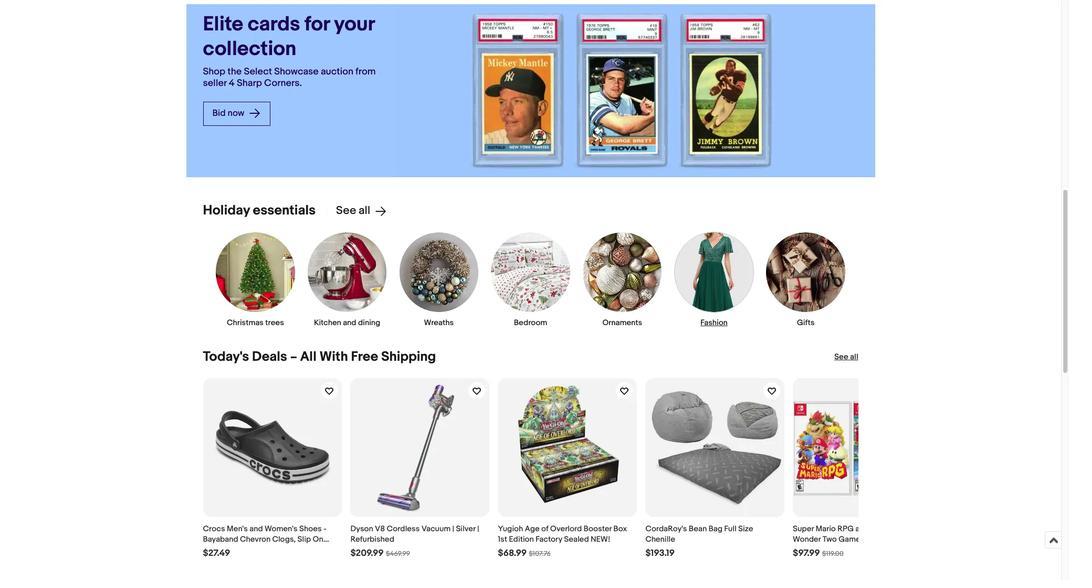 Task type: describe. For each thing, give the bounding box(es) containing it.
wonder
[[793, 535, 821, 545]]

dining
[[358, 318, 380, 328]]

gifts
[[797, 318, 815, 328]]

free
[[351, 349, 378, 366]]

new!
[[591, 535, 610, 545]]

see all link for holiday essentials
[[326, 204, 387, 218]]

crocs
[[203, 525, 225, 535]]

women's
[[265, 525, 298, 535]]

see for today's deals – all with free shipping
[[834, 353, 848, 363]]

crocs men's and women's shoes - bayaband chevron clogs, slip on water shoes
[[203, 525, 327, 556]]

bedroom
[[514, 318, 547, 328]]

$68.99
[[498, 549, 527, 559]]

ornaments link
[[582, 232, 662, 328]]

holiday
[[203, 203, 250, 219]]

edition
[[509, 535, 534, 545]]

all
[[300, 349, 317, 366]]

1st
[[498, 535, 507, 545]]

nintendo
[[894, 535, 927, 545]]

elite cards for your collection link
[[203, 12, 377, 62]]

kitchen and dining
[[314, 318, 380, 328]]

cordless
[[387, 525, 420, 535]]

- inside super mario rpg and super mario bros wonder two game bundle - nintendo switch
[[889, 535, 892, 545]]

essentials
[[253, 203, 316, 219]]

booster
[[584, 525, 612, 535]]

rpg
[[838, 525, 854, 535]]

$68.99 text field
[[498, 549, 527, 560]]

yugioh
[[498, 525, 523, 535]]

4
[[229, 78, 235, 89]]

for
[[305, 12, 330, 37]]

previous price $469.99 text field
[[386, 550, 410, 559]]

–
[[290, 349, 297, 366]]

select
[[244, 66, 272, 78]]

bayaband
[[203, 535, 238, 545]]

bid now link
[[203, 102, 271, 126]]

silver
[[456, 525, 476, 535]]

today's
[[203, 349, 249, 366]]

bag
[[709, 525, 723, 535]]

your
[[334, 12, 375, 37]]

christmas
[[227, 318, 264, 328]]

fashion
[[701, 318, 728, 328]]

showcase
[[274, 66, 319, 78]]

water
[[203, 546, 224, 556]]

$469.99
[[386, 550, 410, 559]]

sharp
[[237, 78, 262, 89]]

$27.49 text field
[[203, 549, 230, 560]]

bid now
[[212, 108, 246, 119]]

overlord
[[550, 525, 582, 535]]

on
[[313, 535, 323, 545]]

full
[[724, 525, 737, 535]]

today's deals – all with free shipping
[[203, 349, 436, 366]]

two
[[823, 535, 837, 545]]

kitchen
[[314, 318, 341, 328]]

christmas trees
[[227, 318, 284, 328]]

2 super from the left
[[871, 525, 892, 535]]

$107.76
[[529, 550, 551, 559]]

wreaths link
[[399, 232, 479, 328]]

the
[[228, 66, 242, 78]]

1 horizontal spatial and
[[343, 318, 356, 328]]

box
[[614, 525, 627, 535]]

bean
[[689, 525, 707, 535]]

trees
[[265, 318, 284, 328]]

$193.19
[[645, 549, 675, 559]]

auction
[[321, 66, 353, 78]]

elite
[[203, 12, 243, 37]]

with
[[320, 349, 348, 366]]

from
[[356, 66, 376, 78]]

refurbished
[[350, 535, 394, 545]]

kitchen and dining link
[[307, 232, 387, 328]]

vacuum
[[422, 525, 451, 535]]



Task type: vqa. For each thing, say whether or not it's contained in the screenshot.
bottom THE HISTORY
no



Task type: locate. For each thing, give the bounding box(es) containing it.
all for holiday essentials
[[359, 204, 370, 218]]

super
[[793, 525, 814, 535], [871, 525, 892, 535]]

1 horizontal spatial -
[[889, 535, 892, 545]]

ornaments
[[602, 318, 642, 328]]

and inside super mario rpg and super mario bros wonder two game bundle - nintendo switch
[[856, 525, 869, 535]]

0 horizontal spatial all
[[359, 204, 370, 218]]

$27.49
[[203, 549, 230, 559]]

christmas trees link
[[215, 232, 295, 328]]

0 horizontal spatial see
[[336, 204, 356, 218]]

mario up nintendo
[[894, 525, 914, 535]]

mario up two at the bottom right of the page
[[816, 525, 836, 535]]

1 vertical spatial all
[[850, 353, 858, 363]]

1 vertical spatial see all link
[[834, 353, 858, 363]]

men's
[[227, 525, 248, 535]]

0 horizontal spatial mario
[[816, 525, 836, 535]]

see all
[[336, 204, 370, 218], [834, 353, 858, 363]]

and up the "bundle"
[[856, 525, 869, 535]]

and inside 'crocs men's and women's shoes - bayaband chevron clogs, slip on water shoes'
[[250, 525, 263, 535]]

holiday essentials link
[[203, 203, 316, 219]]

see all for holiday essentials
[[336, 204, 370, 218]]

0 horizontal spatial |
[[452, 525, 454, 535]]

gifts link
[[766, 232, 846, 328]]

shoes
[[299, 525, 322, 535], [226, 546, 248, 556]]

slip
[[298, 535, 311, 545]]

| right silver
[[477, 525, 479, 535]]

| left silver
[[452, 525, 454, 535]]

v8
[[375, 525, 385, 535]]

today's deals – all with free shipping link
[[203, 349, 436, 366]]

0 vertical spatial see all
[[336, 204, 370, 218]]

now
[[228, 108, 244, 119]]

$209.99 text field
[[350, 549, 384, 560]]

shoes down bayaband
[[226, 546, 248, 556]]

previous price $107.76 text field
[[529, 550, 551, 559]]

1 super from the left
[[793, 525, 814, 535]]

game
[[839, 535, 861, 545]]

shipping
[[381, 349, 436, 366]]

sealed
[[564, 535, 589, 545]]

2 | from the left
[[477, 525, 479, 535]]

0 horizontal spatial shoes
[[226, 546, 248, 556]]

0 horizontal spatial super
[[793, 525, 814, 535]]

size
[[738, 525, 753, 535]]

collection
[[203, 37, 296, 61]]

see
[[336, 204, 356, 218], [834, 353, 848, 363]]

bedroom link
[[491, 232, 571, 328]]

$97.99
[[793, 549, 820, 559]]

0 vertical spatial -
[[323, 525, 327, 535]]

previous price $119.00 text field
[[822, 550, 844, 559]]

bros
[[915, 525, 932, 535]]

see all link
[[326, 204, 387, 218], [834, 353, 858, 363]]

0 horizontal spatial see all link
[[326, 204, 387, 218]]

all for today's deals – all with free shipping
[[850, 353, 858, 363]]

clogs,
[[272, 535, 296, 545]]

$119.00
[[822, 550, 844, 559]]

super mario rpg and super mario bros wonder two game bundle - nintendo switch
[[793, 525, 932, 556]]

and up chevron at the bottom of page
[[250, 525, 263, 535]]

and left dining
[[343, 318, 356, 328]]

age
[[525, 525, 540, 535]]

cordaroy's bean bag full size chenille $193.19
[[645, 525, 753, 559]]

1 | from the left
[[452, 525, 454, 535]]

1 horizontal spatial all
[[850, 353, 858, 363]]

deals
[[252, 349, 287, 366]]

|
[[452, 525, 454, 535], [477, 525, 479, 535]]

seller
[[203, 78, 227, 89]]

$97.99 $119.00
[[793, 549, 844, 559]]

1 horizontal spatial shoes
[[299, 525, 322, 535]]

see for holiday essentials
[[336, 204, 356, 218]]

- inside 'crocs men's and women's shoes - bayaband chevron clogs, slip on water shoes'
[[323, 525, 327, 535]]

1 vertical spatial -
[[889, 535, 892, 545]]

super up wonder
[[793, 525, 814, 535]]

fashion link
[[674, 232, 754, 328]]

corners.
[[264, 78, 302, 89]]

chevron
[[240, 535, 271, 545]]

2 mario from the left
[[894, 525, 914, 535]]

1 horizontal spatial mario
[[894, 525, 914, 535]]

2 horizontal spatial and
[[856, 525, 869, 535]]

factory
[[536, 535, 562, 545]]

1 vertical spatial see all
[[834, 353, 858, 363]]

and
[[343, 318, 356, 328], [250, 525, 263, 535], [856, 525, 869, 535]]

holiday essentials
[[203, 203, 316, 219]]

1 horizontal spatial |
[[477, 525, 479, 535]]

dyson v8 cordless vacuum | silver | refurbished $209.99 $469.99
[[350, 525, 479, 559]]

0 vertical spatial see
[[336, 204, 356, 218]]

1 horizontal spatial see all
[[834, 353, 858, 363]]

yugioh age of overlord booster box 1st edition factory sealed new! $68.99 $107.76
[[498, 525, 627, 559]]

-
[[323, 525, 327, 535], [889, 535, 892, 545]]

- right the "bundle"
[[889, 535, 892, 545]]

switch
[[793, 546, 817, 556]]

see all link for today's deals – all with free shipping
[[834, 353, 858, 363]]

see all for today's deals – all with free shipping
[[834, 353, 858, 363]]

elite cards for your collection shop the select showcase auction from seller 4 sharp corners.
[[203, 12, 376, 89]]

0 horizontal spatial -
[[323, 525, 327, 535]]

0 vertical spatial see all link
[[326, 204, 387, 218]]

bundle
[[862, 535, 887, 545]]

dyson
[[350, 525, 373, 535]]

1 horizontal spatial see all link
[[834, 353, 858, 363]]

$209.99
[[350, 549, 384, 559]]

1 vertical spatial see
[[834, 353, 848, 363]]

- left dyson
[[323, 525, 327, 535]]

0 horizontal spatial see all
[[336, 204, 370, 218]]

0 vertical spatial all
[[359, 204, 370, 218]]

1 horizontal spatial see
[[834, 353, 848, 363]]

0 vertical spatial shoes
[[299, 525, 322, 535]]

super up the "bundle"
[[871, 525, 892, 535]]

cards
[[248, 12, 300, 37]]

1 horizontal spatial super
[[871, 525, 892, 535]]

chenille
[[645, 535, 675, 545]]

$97.99 text field
[[793, 549, 820, 560]]

bid
[[212, 108, 226, 119]]

mario
[[816, 525, 836, 535], [894, 525, 914, 535]]

0 horizontal spatial and
[[250, 525, 263, 535]]

shoes up slip
[[299, 525, 322, 535]]

1 vertical spatial shoes
[[226, 546, 248, 556]]

$193.19 text field
[[645, 549, 675, 560]]

1 mario from the left
[[816, 525, 836, 535]]

wreaths
[[424, 318, 454, 328]]

shop
[[203, 66, 225, 78]]



